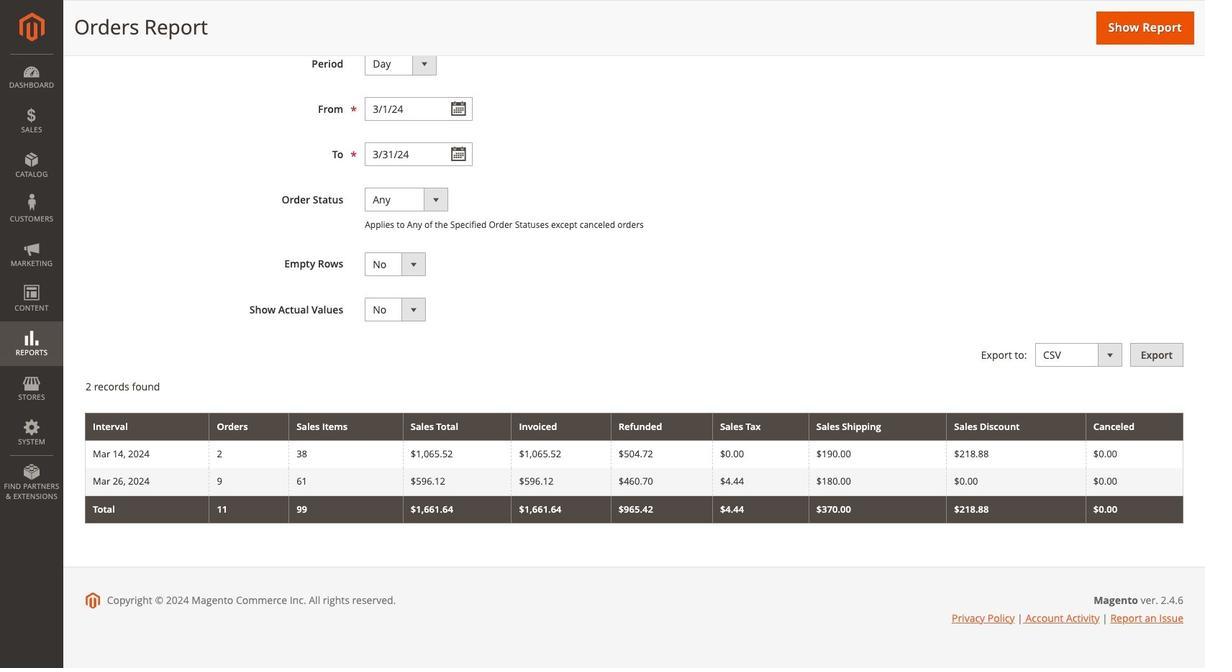 Task type: locate. For each thing, give the bounding box(es) containing it.
menu bar
[[0, 54, 63, 509]]

None text field
[[365, 97, 473, 121], [365, 143, 473, 167], [365, 97, 473, 121], [365, 143, 473, 167]]



Task type: describe. For each thing, give the bounding box(es) containing it.
magento admin panel image
[[19, 12, 44, 42]]



